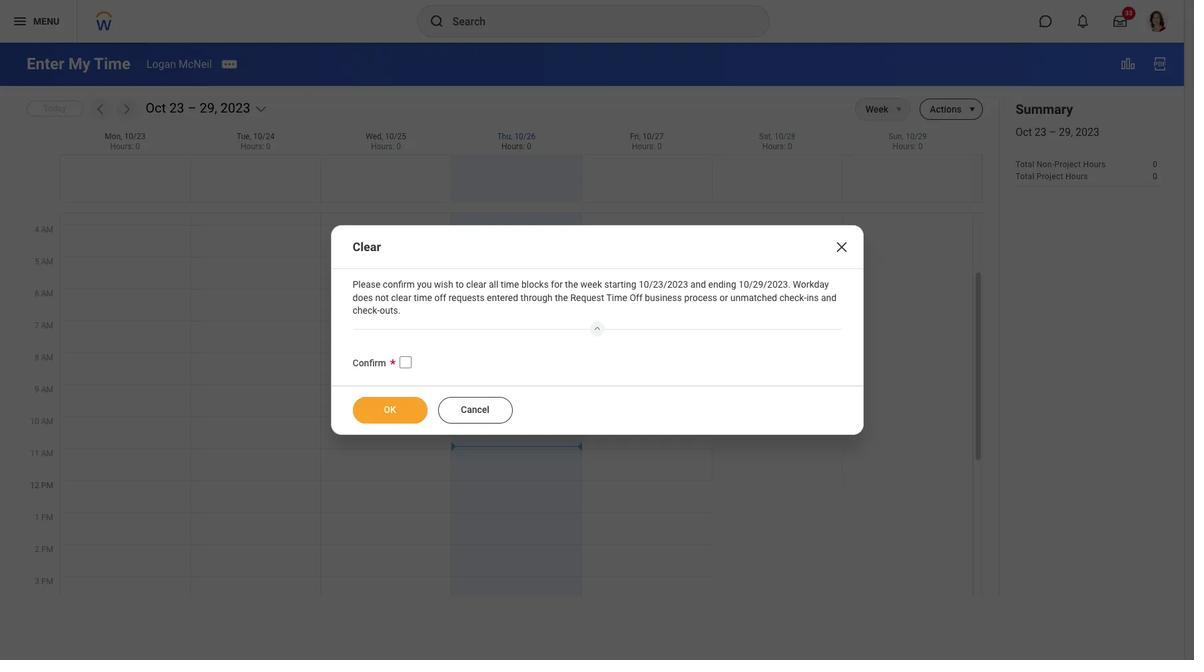 Task type: locate. For each thing, give the bounding box(es) containing it.
hours: 0 down wed, 10/25
[[371, 142, 401, 151]]

oct 23 – 29, 2023
[[146, 100, 251, 116], [1016, 126, 1100, 139]]

4 am from the top
[[41, 321, 53, 331]]

1 horizontal spatial clear
[[466, 279, 487, 290]]

hours: 0 down tue, 10/24
[[241, 142, 271, 151]]

2 vertical spatial time
[[484, 324, 504, 334]]

1 vertical spatial hours
[[1066, 172, 1089, 182]]

hours: down mon, 10/23
[[110, 142, 134, 151]]

pm right 3
[[41, 577, 53, 586]]

10/27
[[643, 132, 664, 141]]

summary
[[1016, 101, 1074, 117]]

oct 23 – 29, 2023 down the summary
[[1016, 126, 1100, 139]]

the right for
[[565, 279, 578, 290]]

0 vertical spatial enter
[[27, 55, 64, 73]]

cancel
[[461, 404, 490, 415]]

4 hours: 0 from the left
[[502, 142, 532, 151]]

enter
[[27, 55, 64, 73], [462, 324, 482, 334]]

23
[[169, 100, 184, 116], [1035, 126, 1047, 139]]

6 hours: 0 from the left
[[763, 142, 793, 151]]

5 hours: from the left
[[632, 142, 656, 151]]

23 down the summary
[[1035, 126, 1047, 139]]

total non-project hours
[[1016, 160, 1106, 170]]

0 vertical spatial total
[[1016, 160, 1035, 170]]

project up total project hours
[[1055, 160, 1082, 170]]

wed, 10/25
[[366, 132, 406, 141]]

pm
[[41, 481, 53, 490], [41, 513, 53, 522], [41, 545, 53, 554], [41, 577, 53, 586]]

9
[[35, 385, 39, 394]]

0 vertical spatial oct 23 – 29, 2023
[[146, 100, 251, 116]]

and up the process at the right of the page
[[691, 279, 706, 290]]

0 horizontal spatial –
[[188, 100, 196, 116]]

view related information image
[[1121, 56, 1137, 72]]

29, down mcneil
[[200, 100, 217, 116]]

1 vertical spatial project
[[1037, 172, 1064, 182]]

time right my
[[94, 55, 131, 73]]

my
[[68, 55, 91, 73]]

5 hours: 0 from the left
[[632, 142, 662, 151]]

chevron right image
[[120, 103, 133, 116]]

1 total from the top
[[1016, 160, 1035, 170]]

2023
[[221, 100, 251, 116], [1076, 126, 1100, 139]]

enter down the 'requests'
[[462, 324, 482, 334]]

the down for
[[555, 292, 568, 303]]

hours: down wed, 10/25
[[371, 142, 395, 151]]

am for 6 am
[[41, 289, 53, 299]]

– down mcneil
[[188, 100, 196, 116]]

2023 up the total non-project hours
[[1076, 126, 1100, 139]]

10/26
[[515, 132, 536, 141]]

chevron up image
[[589, 322, 605, 333]]

pm right 12 on the bottom of the page
[[41, 481, 53, 490]]

1 am from the top
[[41, 225, 53, 235]]

0 horizontal spatial clear
[[391, 292, 412, 303]]

logan mcneil
[[147, 58, 212, 70]]

29, down the summary
[[1059, 126, 1074, 139]]

10/29/2023.
[[739, 279, 791, 290]]

week button
[[856, 99, 889, 120]]

not
[[375, 292, 389, 303]]

clear
[[353, 240, 381, 254]]

0 vertical spatial oct
[[146, 100, 166, 116]]

chevron down image
[[255, 103, 268, 116]]

0 horizontal spatial and
[[691, 279, 706, 290]]

oct right chevron right icon
[[146, 100, 166, 116]]

1 vertical spatial check-
[[353, 305, 380, 316]]

fri,
[[630, 132, 641, 141]]

1 horizontal spatial 23
[[1035, 126, 1047, 139]]

1 vertical spatial time
[[607, 292, 628, 303]]

clear up the 'requests'
[[466, 279, 487, 290]]

0 horizontal spatial oct 23 – 29, 2023
[[146, 100, 251, 116]]

all
[[489, 279, 499, 290]]

hours: down tue, 10/24
[[241, 142, 264, 151]]

hours: down fri, 10/27
[[632, 142, 656, 151]]

1 hours: 0 from the left
[[110, 142, 140, 151]]

ok button
[[353, 397, 427, 424]]

time down you
[[414, 292, 432, 303]]

0 horizontal spatial time
[[94, 55, 131, 73]]

0 vertical spatial 2023
[[221, 100, 251, 116]]

0 vertical spatial and
[[691, 279, 706, 290]]

0 horizontal spatial enter
[[27, 55, 64, 73]]

3 pm from the top
[[41, 545, 53, 554]]

enter time link
[[451, 321, 582, 352]]

am for 11 am
[[41, 449, 53, 458]]

1 vertical spatial total
[[1016, 172, 1035, 182]]

check- down workday
[[780, 292, 807, 303]]

hours: 0 down thu, 10/26
[[502, 142, 532, 151]]

starting
[[605, 279, 637, 290]]

1 horizontal spatial time
[[501, 279, 519, 290]]

1 pm
[[35, 513, 53, 522]]

1 vertical spatial enter
[[462, 324, 482, 334]]

2 horizontal spatial time
[[607, 292, 628, 303]]

off
[[630, 292, 643, 303]]

6 am from the top
[[41, 385, 53, 394]]

ending
[[709, 279, 737, 290]]

pm right '2'
[[41, 545, 53, 554]]

1 vertical spatial oct
[[1016, 126, 1033, 139]]

9 am
[[35, 385, 53, 394]]

7 am from the top
[[41, 417, 53, 426]]

does
[[353, 292, 373, 303]]

12
[[30, 481, 39, 490]]

the
[[565, 279, 578, 290], [555, 292, 568, 303]]

blocks
[[522, 279, 549, 290]]

pm for 12 pm
[[41, 481, 53, 490]]

5 am
[[35, 257, 53, 267]]

inbox large image
[[1114, 15, 1127, 28]]

0 horizontal spatial 2023
[[221, 100, 251, 116]]

23 down logan mcneil link
[[169, 100, 184, 116]]

hours: down thu, 10/26
[[502, 142, 525, 151]]

am right the 9
[[41, 385, 53, 394]]

1 horizontal spatial 2023
[[1076, 126, 1100, 139]]

hours down the total non-project hours
[[1066, 172, 1089, 182]]

hours: 0 down mon, 10/23
[[110, 142, 140, 151]]

am right 7
[[41, 321, 53, 331]]

process
[[685, 292, 718, 303]]

confirm
[[353, 358, 386, 368]]

time
[[501, 279, 519, 290], [414, 292, 432, 303]]

1 vertical spatial oct 23 – 29, 2023
[[1016, 126, 1100, 139]]

cancel button
[[438, 397, 513, 424]]

7 hours: 0 from the left
[[893, 142, 923, 151]]

pm right 1
[[41, 513, 53, 522]]

sun,
[[889, 132, 904, 141]]

0
[[136, 142, 140, 151], [266, 142, 271, 151], [397, 142, 401, 151], [527, 142, 532, 151], [658, 142, 662, 151], [788, 142, 793, 151], [919, 142, 923, 151], [1153, 160, 1158, 170], [1153, 172, 1158, 182]]

clear
[[466, 279, 487, 290], [391, 292, 412, 303]]

sat, 10/28
[[759, 132, 796, 141]]

oct 23 – 29, 2023 down mcneil
[[146, 100, 251, 116]]

hours
[[1084, 160, 1106, 170], [1066, 172, 1089, 182]]

am right 6
[[41, 289, 53, 299]]

project down non- at the right of the page
[[1037, 172, 1064, 182]]

6 am
[[35, 289, 53, 299]]

or
[[720, 292, 728, 303]]

10/23/2023
[[639, 279, 689, 290]]

1 vertical spatial and
[[822, 292, 837, 303]]

hours: down sun, 10/29 on the top right of the page
[[893, 142, 917, 151]]

hours: down sat, 10/28
[[763, 142, 786, 151]]

am right 4 on the left top of page
[[41, 225, 53, 235]]

8 am from the top
[[41, 449, 53, 458]]

0 vertical spatial clear
[[466, 279, 487, 290]]

0 horizontal spatial 29,
[[200, 100, 217, 116]]

check-
[[780, 292, 807, 303], [353, 305, 380, 316]]

confirm
[[383, 279, 415, 290]]

1 vertical spatial 23
[[1035, 126, 1047, 139]]

thu,
[[498, 132, 513, 141]]

pm for 1 pm
[[41, 513, 53, 522]]

4 pm from the top
[[41, 577, 53, 586]]

time down entered
[[484, 324, 504, 334]]

29,
[[200, 100, 217, 116], [1059, 126, 1074, 139]]

and right ins
[[822, 292, 837, 303]]

3
[[35, 577, 39, 586]]

and
[[691, 279, 706, 290], [822, 292, 837, 303]]

2023 left chevron down image in the left top of the page
[[221, 100, 251, 116]]

request
[[571, 292, 605, 303]]

x image
[[834, 239, 850, 255]]

am
[[41, 225, 53, 235], [41, 257, 53, 267], [41, 289, 53, 299], [41, 321, 53, 331], [41, 353, 53, 362], [41, 385, 53, 394], [41, 417, 53, 426], [41, 449, 53, 458]]

hours: 0 down sat, 10/28
[[763, 142, 793, 151]]

1 horizontal spatial and
[[822, 292, 837, 303]]

total for total project hours
[[1016, 172, 1035, 182]]

0 horizontal spatial 23
[[169, 100, 184, 116]]

6
[[35, 289, 39, 299]]

enter left my
[[27, 55, 64, 73]]

12 pm
[[30, 481, 53, 490]]

2 total from the top
[[1016, 172, 1035, 182]]

0 vertical spatial check-
[[780, 292, 807, 303]]

project
[[1055, 160, 1082, 170], [1037, 172, 1064, 182]]

2 pm from the top
[[41, 513, 53, 522]]

1 horizontal spatial enter
[[462, 324, 482, 334]]

tue,
[[237, 132, 251, 141]]

am for 7 am
[[41, 321, 53, 331]]

oct down the summary
[[1016, 126, 1033, 139]]

2 pm
[[35, 545, 53, 554]]

am right "10"
[[41, 417, 53, 426]]

10
[[30, 417, 39, 426]]

1 horizontal spatial oct
[[1016, 126, 1033, 139]]

time up entered
[[501, 279, 519, 290]]

clear down confirm
[[391, 292, 412, 303]]

5 am from the top
[[41, 353, 53, 362]]

1 vertical spatial clear
[[391, 292, 412, 303]]

am right "8"
[[41, 353, 53, 362]]

1 pm from the top
[[41, 481, 53, 490]]

0 vertical spatial time
[[94, 55, 131, 73]]

0 vertical spatial 29,
[[200, 100, 217, 116]]

1 horizontal spatial oct 23 – 29, 2023
[[1016, 126, 1100, 139]]

hours: 0 down fri, 10/27
[[632, 142, 662, 151]]

1 hours: from the left
[[110, 142, 134, 151]]

0 vertical spatial time
[[501, 279, 519, 290]]

hours: 0
[[110, 142, 140, 151], [241, 142, 271, 151], [371, 142, 401, 151], [502, 142, 532, 151], [632, 142, 662, 151], [763, 142, 793, 151], [893, 142, 923, 151]]

0 horizontal spatial time
[[414, 292, 432, 303]]

total left non- at the right of the page
[[1016, 160, 1035, 170]]

total down the total non-project hours
[[1016, 172, 1035, 182]]

1 vertical spatial –
[[1050, 126, 1057, 139]]

hours: 0 down sun, 10/29 on the top right of the page
[[893, 142, 923, 151]]

am right 5 on the top
[[41, 257, 53, 267]]

– down the summary
[[1050, 126, 1057, 139]]

1 horizontal spatial 29,
[[1059, 126, 1074, 139]]

wish
[[434, 279, 454, 290]]

total project hours
[[1016, 172, 1089, 182]]

2 am from the top
[[41, 257, 53, 267]]

3 am from the top
[[41, 289, 53, 299]]

7 hours: from the left
[[893, 142, 917, 151]]

check- down the does
[[353, 305, 380, 316]]

please confirm you wish to clear all time blocks for the week starting 10/23/2023 and ending 10/29/2023. workday does not clear time off requests entered through the request time off business process or unmatched check-ins and check-outs.
[[353, 279, 839, 316]]

hours up total project hours
[[1084, 160, 1106, 170]]

3 hours: 0 from the left
[[371, 142, 401, 151]]

–
[[188, 100, 196, 116], [1050, 126, 1057, 139]]

am right 11 at bottom
[[41, 449, 53, 458]]

time down starting
[[607, 292, 628, 303]]



Task type: describe. For each thing, give the bounding box(es) containing it.
pm for 2 pm
[[41, 545, 53, 554]]

time inside please confirm you wish to clear all time blocks for the week starting 10/23/2023 and ending 10/29/2023. workday does not clear time off requests entered through the request time off business process or unmatched check-ins and check-outs.
[[607, 292, 628, 303]]

business
[[645, 292, 682, 303]]

4 hours: from the left
[[502, 142, 525, 151]]

am for 9 am
[[41, 385, 53, 394]]

1
[[35, 513, 39, 522]]

today
[[43, 103, 66, 113]]

6 hours: from the left
[[763, 142, 786, 151]]

tue, 10/24
[[237, 132, 275, 141]]

0 horizontal spatial oct
[[146, 100, 166, 116]]

8
[[35, 353, 39, 362]]

2 hours: 0 from the left
[[241, 142, 271, 151]]

11 am
[[30, 449, 53, 458]]

8 am
[[35, 353, 53, 362]]

am for 10 am
[[41, 417, 53, 426]]

thu, 10/26
[[498, 132, 536, 141]]

total for total non-project hours
[[1016, 160, 1035, 170]]

requests
[[449, 292, 485, 303]]

profile logan mcneil element
[[1139, 7, 1177, 36]]

4 am
[[35, 225, 53, 235]]

1 vertical spatial 29,
[[1059, 126, 1074, 139]]

ok
[[384, 404, 396, 415]]

pm for 3 pm
[[41, 577, 53, 586]]

3 hours: from the left
[[371, 142, 395, 151]]

today button
[[27, 101, 83, 117]]

11
[[30, 449, 39, 458]]

5
[[35, 257, 39, 267]]

7 am
[[35, 321, 53, 331]]

2
[[35, 545, 39, 554]]

through
[[521, 292, 553, 303]]

1 vertical spatial time
[[414, 292, 432, 303]]

mon,
[[105, 132, 122, 141]]

search image
[[429, 13, 445, 29]]

enter for enter my time
[[27, 55, 64, 73]]

0 vertical spatial 23
[[169, 100, 184, 116]]

10/25
[[385, 132, 406, 141]]

week
[[866, 104, 889, 115]]

0 vertical spatial the
[[565, 279, 578, 290]]

enter my time
[[27, 55, 131, 73]]

0 vertical spatial hours
[[1084, 160, 1106, 170]]

3 pm
[[35, 577, 53, 586]]

enter my time main content
[[0, 43, 1185, 660]]

workday
[[793, 279, 829, 290]]

wed,
[[366, 132, 383, 141]]

2 hours: from the left
[[241, 142, 264, 151]]

mcneil
[[179, 58, 212, 70]]

am for 5 am
[[41, 257, 53, 267]]

10/24
[[253, 132, 275, 141]]

am for 4 am
[[41, 225, 53, 235]]

for
[[551, 279, 563, 290]]

off
[[435, 292, 446, 303]]

unmatched
[[731, 292, 778, 303]]

week
[[581, 279, 602, 290]]

non-
[[1037, 160, 1055, 170]]

10/29
[[906, 132, 927, 141]]

1 horizontal spatial check-
[[780, 292, 807, 303]]

enter for enter time
[[462, 324, 482, 334]]

10/23
[[124, 132, 146, 141]]

chevron left image
[[94, 103, 107, 116]]

7
[[35, 321, 39, 331]]

logan
[[147, 58, 176, 70]]

outs.
[[380, 305, 401, 316]]

1 horizontal spatial time
[[484, 324, 504, 334]]

4
[[35, 225, 39, 235]]

logan mcneil link
[[147, 58, 212, 70]]

0 vertical spatial project
[[1055, 160, 1082, 170]]

entered
[[487, 292, 519, 303]]

am for 8 am
[[41, 353, 53, 362]]

actions button
[[920, 99, 962, 120]]

you
[[417, 279, 432, 290]]

0 horizontal spatial check-
[[353, 305, 380, 316]]

please
[[353, 279, 381, 290]]

10 am
[[30, 417, 53, 426]]

10/28
[[775, 132, 796, 141]]

to
[[456, 279, 464, 290]]

0 vertical spatial –
[[188, 100, 196, 116]]

mon, 10/23
[[105, 132, 146, 141]]

notifications large image
[[1077, 15, 1090, 28]]

ins
[[807, 292, 819, 303]]

fri, 10/27
[[630, 132, 664, 141]]

clear dialog
[[331, 225, 864, 435]]

enter time
[[462, 324, 504, 334]]

view printable version (pdf) image
[[1153, 56, 1169, 72]]

sun, 10/29
[[889, 132, 927, 141]]

1 horizontal spatial –
[[1050, 126, 1057, 139]]

actions
[[930, 104, 962, 115]]

sat,
[[759, 132, 773, 141]]

1 vertical spatial the
[[555, 292, 568, 303]]

1 vertical spatial 2023
[[1076, 126, 1100, 139]]



Task type: vqa. For each thing, say whether or not it's contained in the screenshot.
the bottom Hours
yes



